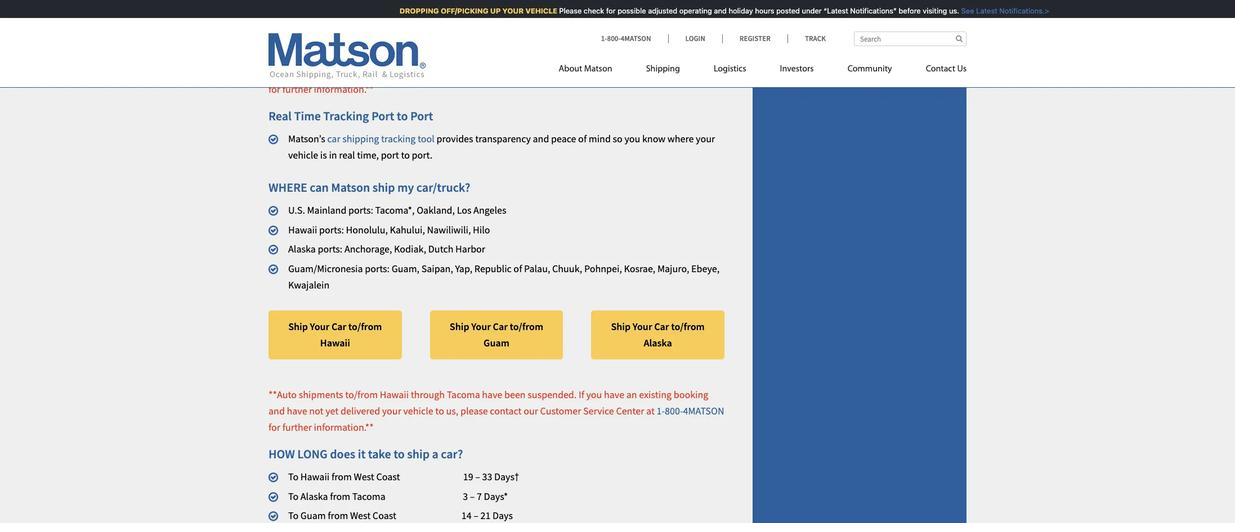 Task type: vqa. For each thing, say whether or not it's contained in the screenshot.
DUTCH
yes



Task type: describe. For each thing, give the bounding box(es) containing it.
where
[[269, 180, 307, 196]]

your
[[498, 6, 519, 15]]

us
[[957, 65, 967, 74]]

u.s.
[[288, 204, 305, 217]]

harbor
[[456, 243, 485, 256]]

car?
[[441, 447, 463, 463]]

2 vertical spatial –
[[474, 510, 479, 523]]

and left holiday
[[710, 6, 723, 15]]

blue matson logo with ocean, shipping, truck, rail and logistics written beneath it. image
[[269, 33, 426, 79]]

tool
[[418, 132, 435, 145]]

track link
[[788, 34, 826, 43]]

– for 7
[[470, 490, 475, 503]]

0 vertical spatial 800-
[[607, 34, 621, 43]]

been for real time tracking port to port
[[504, 50, 526, 63]]

login
[[685, 34, 705, 43]]

1-800-4matson for further information.** for real time tracking port to port
[[269, 66, 724, 95]]

to for to alaska from tacoma                                      3 – 7 days*
[[288, 490, 299, 503]]

shipments for long
[[299, 389, 343, 401]]

to/from for ship your car to/from hawaii
[[348, 320, 382, 333]]

tracking
[[323, 108, 369, 124]]

real
[[339, 148, 355, 161]]

ship your car to/from hawaii link
[[269, 311, 402, 360]]

check
[[580, 6, 600, 15]]

0 vertical spatial ship
[[373, 180, 395, 196]]

booking for how long does it take to ship a car?
[[674, 389, 709, 401]]

4matson for real time tracking port to port
[[683, 66, 724, 79]]

– for 33
[[475, 471, 480, 484]]

logistics link
[[697, 59, 763, 82]]

further for time
[[282, 83, 312, 95]]

anchorage,
[[345, 243, 392, 256]]

of inside guam/micronesia ports: guam, saipan, yap, republic of palau, chuuk, pohnpei, kosrae, majuro, ebeye, kwajalein
[[514, 262, 522, 275]]

existing for how long does it take to ship a car?
[[639, 389, 672, 401]]

us.
[[945, 6, 955, 15]]

where
[[668, 132, 694, 145]]

republic
[[475, 262, 512, 275]]

to/from for ship your car to/from guam
[[510, 320, 543, 333]]

delivered for tracking
[[341, 66, 380, 79]]

existing for real time tracking port to port
[[639, 50, 672, 63]]

for for how long does it take to ship a car?
[[269, 421, 280, 434]]

provides
[[437, 132, 473, 145]]

of inside provides transparency and peace of mind so you know where your vehicle is in real time, port to port.
[[578, 132, 587, 145]]

oakland,
[[417, 204, 455, 217]]

an for how long does it take to ship a car?
[[626, 389, 637, 401]]

1-800-4matson for further information.** for how long does it take to ship a car?
[[269, 405, 724, 434]]

"latest
[[820, 6, 844, 15]]

take
[[368, 447, 391, 463]]

tacoma for how long does it take to ship a car?
[[447, 389, 480, 401]]

service for how long does it take to ship a car?
[[583, 405, 614, 418]]

2 vertical spatial tacoma
[[352, 490, 386, 503]]

time,
[[357, 148, 379, 161]]

contact for real time tracking port to port
[[490, 66, 522, 79]]

alaska ports: anchorage, kodiak, dutch harbor
[[288, 243, 485, 256]]

2 port from the left
[[410, 108, 433, 124]]

guam/micronesia ports: guam, saipan, yap, republic of palau, chuuk, pohnpei, kosrae, majuro, ebeye, kwajalein
[[288, 262, 720, 292]]

from for guam
[[328, 510, 348, 523]]

800- for real time tracking port to port
[[665, 66, 683, 79]]

transparency
[[475, 132, 531, 145]]

1- for how long does it take to ship a car?
[[657, 405, 665, 418]]

21
[[481, 510, 491, 523]]

mainland
[[307, 204, 347, 217]]

been for how long does it take to ship a car?
[[504, 389, 526, 401]]

before
[[895, 6, 917, 15]]

if for how long does it take to ship a car?
[[579, 389, 584, 401]]

matson inside top menu navigation
[[584, 65, 612, 74]]

real time tracking port to port
[[269, 108, 433, 124]]

1 vertical spatial ship
[[407, 447, 430, 463]]

top menu navigation
[[559, 59, 967, 82]]

days
[[493, 510, 513, 523]]

**auto shipments to/from hawaii through tacoma have been suspended. if you have an existing booking and have not yet delivered your vehicle to us, please contact our customer service center at for how long does it take to ship a car?
[[269, 389, 709, 418]]

how
[[269, 447, 295, 463]]

your for alaska
[[633, 320, 652, 333]]

shipping
[[342, 132, 379, 145]]

**auto shipments to/from hawaii through tacoma have been suspended. if you have an existing booking and have not yet delivered your vehicle to us, please contact our customer service center at for real time tracking port to port
[[269, 50, 709, 79]]

car/truck?
[[417, 180, 470, 196]]

shipments for time
[[299, 50, 343, 63]]

palau,
[[524, 262, 550, 275]]

off/picking
[[437, 6, 484, 15]]

your for how long does it take to ship a car?
[[382, 405, 401, 418]]

1-800-4matson
[[601, 34, 651, 43]]

33
[[482, 471, 492, 484]]

kahului,
[[390, 223, 425, 236]]

your inside provides transparency and peace of mind so you know where your vehicle is in real time, port to port.
[[696, 132, 715, 145]]

days*
[[484, 490, 508, 503]]

hawaii ports: honolulu, kahului, nawiliwili, hilo
[[288, 223, 490, 236]]

kwajalein
[[288, 279, 330, 292]]

us, for real time tracking port to port
[[446, 66, 458, 79]]

an for real time tracking port to port
[[626, 50, 637, 63]]

car
[[327, 132, 340, 145]]

you for real time tracking port to port
[[586, 50, 602, 63]]

suspended. for real time tracking port to port
[[528, 50, 577, 63]]

west for guam
[[350, 510, 371, 523]]

customer for real time tracking port to port
[[540, 66, 581, 79]]

dropping
[[395, 6, 435, 15]]

about matson
[[559, 65, 612, 74]]

under
[[798, 6, 818, 15]]

1 port from the left
[[372, 108, 394, 124]]

how long does it take to ship a car?
[[269, 447, 463, 463]]

yap,
[[455, 262, 473, 275]]

please
[[555, 6, 578, 15]]

customer for how long does it take to ship a car?
[[540, 405, 581, 418]]

yet for tracking
[[326, 66, 339, 79]]

14
[[462, 510, 472, 523]]

service for real time tracking port to port
[[583, 66, 614, 79]]

1-800-4matson link for real time tracking port to port
[[657, 66, 724, 79]]

login link
[[668, 34, 722, 43]]

1-800-4matson link for how long does it take to ship a car?
[[657, 405, 724, 418]]

1- for real time tracking port to port
[[657, 66, 665, 79]]

shipping
[[646, 65, 680, 74]]

matson's
[[288, 132, 325, 145]]

ship your car to/from alaska
[[611, 320, 705, 349]]

our for real time tracking port to port
[[524, 66, 538, 79]]

contact us link
[[909, 59, 967, 82]]

track
[[805, 34, 826, 43]]

you for how long does it take to ship a car?
[[586, 389, 602, 401]]

long
[[297, 447, 328, 463]]

ports: for guam/micronesia
[[365, 262, 390, 275]]

investors link
[[763, 59, 831, 82]]

port.
[[412, 148, 433, 161]]

hours
[[751, 6, 770, 15]]

notifications.>
[[995, 6, 1045, 15]]

0 vertical spatial 4matson
[[621, 34, 651, 43]]

tacoma for real time tracking port to port
[[447, 50, 480, 63]]

adjusted
[[644, 6, 673, 15]]

ship for ship your car to/from hawaii
[[288, 320, 308, 333]]

kodiak,
[[394, 243, 426, 256]]

see latest notifications.> link
[[955, 6, 1045, 15]]

ebeye,
[[691, 262, 720, 275]]

information.** for tracking
[[314, 83, 374, 95]]

about matson link
[[559, 59, 629, 82]]

your for guam
[[471, 320, 491, 333]]

chuuk,
[[552, 262, 582, 275]]

vehicle for how long does it take to ship a car?
[[403, 405, 433, 418]]

does
[[330, 447, 355, 463]]

to hawaii from west coast                               19 – 33 days†
[[288, 471, 519, 484]]

4matson for how long does it take to ship a car?
[[683, 405, 724, 418]]

where can matson ship my car/truck?
[[269, 180, 470, 196]]

our for how long does it take to ship a car?
[[524, 405, 538, 418]]

community link
[[831, 59, 909, 82]]

suspended. for how long does it take to ship a car?
[[528, 389, 577, 401]]

vehicle inside provides transparency and peace of mind so you know where your vehicle is in real time, port to port.
[[288, 148, 318, 161]]

ports: for hawaii
[[319, 223, 344, 236]]



Task type: locate. For each thing, give the bounding box(es) containing it.
ports: inside guam/micronesia ports: guam, saipan, yap, republic of palau, chuuk, pohnpei, kosrae, majuro, ebeye, kwajalein
[[365, 262, 390, 275]]

1 vertical spatial our
[[524, 405, 538, 418]]

0 vertical spatial suspended.
[[528, 50, 577, 63]]

so
[[613, 132, 623, 145]]

to/from inside ship your car to/from guam
[[510, 320, 543, 333]]

ship for ship your car to/from guam
[[450, 320, 469, 333]]

1 vertical spatial 1-
[[657, 66, 665, 79]]

1 shipments from the top
[[299, 50, 343, 63]]

angeles
[[474, 204, 506, 217]]

2 vertical spatial 1-
[[657, 405, 665, 418]]

1 car from the left
[[332, 320, 346, 333]]

0 horizontal spatial car
[[332, 320, 346, 333]]

to/from for ship your car to/from alaska
[[671, 320, 705, 333]]

to/from inside "ship your car to/from alaska"
[[671, 320, 705, 333]]

to for to guam from west coast                                14 – 21 days
[[288, 510, 299, 523]]

1 an from the top
[[626, 50, 637, 63]]

to
[[288, 471, 299, 484], [288, 490, 299, 503], [288, 510, 299, 523]]

2 information.** from the top
[[314, 421, 374, 434]]

0 vertical spatial 1-800-4matson for further information.**
[[269, 66, 724, 95]]

1 vertical spatial an
[[626, 389, 637, 401]]

800- for how long does it take to ship a car?
[[665, 405, 683, 418]]

1 through from the top
[[411, 50, 445, 63]]

nawiliwili, hilo
[[427, 223, 490, 236]]

hawaii
[[380, 50, 409, 63], [288, 223, 317, 236], [320, 336, 350, 349], [380, 389, 409, 401], [301, 471, 330, 484]]

delivered up it
[[341, 405, 380, 418]]

2 at from the top
[[646, 405, 655, 418]]

2 vertical spatial your
[[382, 405, 401, 418]]

to alaska from tacoma                                      3 – 7 days*
[[288, 490, 508, 503]]

2 an from the top
[[626, 389, 637, 401]]

1 vertical spatial of
[[514, 262, 522, 275]]

at for how long does it take to ship a car?
[[646, 405, 655, 418]]

1 vertical spatial information.**
[[314, 421, 374, 434]]

car shipping tracking tool link
[[327, 132, 435, 145]]

2 **auto from the top
[[269, 389, 297, 401]]

– left 21
[[474, 510, 479, 523]]

1 vertical spatial you
[[625, 132, 640, 145]]

0 vertical spatial **auto shipments to/from hawaii through tacoma have been suspended. if you have an existing booking and have not yet delivered your vehicle to us, please contact our customer service center at
[[269, 50, 709, 79]]

0 vertical spatial of
[[578, 132, 587, 145]]

3 car from the left
[[654, 320, 669, 333]]

1 service from the top
[[583, 66, 614, 79]]

car for hawaii
[[332, 320, 346, 333]]

0 vertical spatial shipments
[[299, 50, 343, 63]]

1 vertical spatial for
[[269, 83, 280, 95]]

2 delivered from the top
[[341, 405, 380, 418]]

saipan,
[[422, 262, 453, 275]]

days†
[[494, 471, 519, 484]]

ports: up guam/micronesia
[[318, 243, 343, 256]]

contact
[[926, 65, 955, 74]]

for for real time tracking port to port
[[269, 83, 280, 95]]

1-800-4matson for further information.**
[[269, 66, 724, 95], [269, 405, 724, 434]]

1 vertical spatial contact
[[490, 405, 522, 418]]

mind
[[589, 132, 611, 145]]

ports: down mainland
[[319, 223, 344, 236]]

1 at from the top
[[646, 66, 655, 79]]

an
[[626, 50, 637, 63], [626, 389, 637, 401]]

your inside "ship your car to/from alaska"
[[633, 320, 652, 333]]

further for long
[[282, 421, 312, 434]]

tacoma*,
[[375, 204, 415, 217]]

information.** up tracking
[[314, 83, 374, 95]]

0 vertical spatial –
[[475, 471, 480, 484]]

0 vertical spatial west
[[354, 471, 374, 484]]

1 please from the top
[[460, 66, 488, 79]]

please for real time tracking port to port
[[460, 66, 488, 79]]

1 vertical spatial vehicle
[[288, 148, 318, 161]]

2 through from the top
[[411, 389, 445, 401]]

your for hawaii
[[310, 320, 330, 333]]

provides transparency and peace of mind so you know where your vehicle is in real time, port to port.
[[288, 132, 715, 161]]

yet up does
[[326, 405, 339, 418]]

notifications"
[[846, 6, 893, 15]]

**auto
[[269, 50, 297, 63], [269, 389, 297, 401]]

2 suspended. from the top
[[528, 389, 577, 401]]

1 vertical spatial yet
[[326, 405, 339, 418]]

your inside ship your car to/from hawaii
[[310, 320, 330, 333]]

register link
[[722, 34, 788, 43]]

us,
[[446, 66, 458, 79], [446, 405, 458, 418]]

dropping off/picking up your vehicle please check for possible adjusted operating and holiday hours posted under "latest notifications" before visiting us. see latest notifications.>
[[395, 6, 1045, 15]]

0 vertical spatial our
[[524, 66, 538, 79]]

real
[[269, 108, 292, 124]]

2 please from the top
[[460, 405, 488, 418]]

0 vertical spatial for
[[602, 6, 612, 15]]

booking for real time tracking port to port
[[674, 50, 709, 63]]

ship inside ship your car to/from hawaii
[[288, 320, 308, 333]]

1 not from the top
[[309, 66, 324, 79]]

1 delivered from the top
[[341, 66, 380, 79]]

1 vertical spatial delivered
[[341, 405, 380, 418]]

**auto for how
[[269, 389, 297, 401]]

matson right "about"
[[584, 65, 612, 74]]

2 contact from the top
[[490, 405, 522, 418]]

yet up tracking
[[326, 66, 339, 79]]

investors
[[780, 65, 814, 74]]

1 ship from the left
[[288, 320, 308, 333]]

us, for how long does it take to ship a car?
[[446, 405, 458, 418]]

hawaii inside ship your car to/from hawaii
[[320, 336, 350, 349]]

car inside ship your car to/from hawaii
[[332, 320, 346, 333]]

1 horizontal spatial of
[[578, 132, 587, 145]]

1 booking from the top
[[674, 50, 709, 63]]

our
[[524, 66, 538, 79], [524, 405, 538, 418]]

0 vertical spatial not
[[309, 66, 324, 79]]

1 horizontal spatial port
[[410, 108, 433, 124]]

2 service from the top
[[583, 405, 614, 418]]

2 vertical spatial to
[[288, 510, 299, 523]]

2 been from the top
[[504, 389, 526, 401]]

west left the coast at the bottom left
[[350, 510, 371, 523]]

center for real time tracking port to port
[[616, 66, 644, 79]]

from for alaska
[[330, 490, 350, 503]]

1 horizontal spatial your
[[471, 320, 491, 333]]

2 center from the top
[[616, 405, 644, 418]]

2 to from the top
[[288, 490, 299, 503]]

1 existing from the top
[[639, 50, 672, 63]]

dutch
[[428, 243, 454, 256]]

matson
[[584, 65, 612, 74], [331, 180, 370, 196]]

pohnpei,
[[584, 262, 622, 275]]

1 contact from the top
[[490, 66, 522, 79]]

7
[[477, 490, 482, 503]]

to/from inside ship your car to/from hawaii
[[348, 320, 382, 333]]

vehicle for real time tracking port to port
[[403, 66, 433, 79]]

see
[[957, 6, 970, 15]]

to/from
[[345, 50, 378, 63], [348, 320, 382, 333], [510, 320, 543, 333], [671, 320, 705, 333], [345, 389, 378, 401]]

0 horizontal spatial of
[[514, 262, 522, 275]]

2 ship from the left
[[450, 320, 469, 333]]

and up how
[[269, 405, 285, 418]]

Search search field
[[854, 32, 967, 46]]

1 further from the top
[[282, 83, 312, 95]]

ship inside "ship your car to/from alaska"
[[611, 320, 631, 333]]

1 vertical spatial if
[[579, 389, 584, 401]]

1 vertical spatial us,
[[446, 405, 458, 418]]

0 horizontal spatial guam
[[301, 510, 326, 523]]

matson right "can"
[[331, 180, 370, 196]]

2 vertical spatial 800-
[[665, 405, 683, 418]]

a
[[432, 447, 439, 463]]

0 vertical spatial 1-
[[601, 34, 607, 43]]

1 information.** from the top
[[314, 83, 374, 95]]

0 vertical spatial customer
[[540, 66, 581, 79]]

ports: up the "honolulu," in the left of the page
[[349, 204, 373, 217]]

2 vertical spatial 4matson
[[683, 405, 724, 418]]

2 car from the left
[[493, 320, 508, 333]]

car for guam
[[493, 320, 508, 333]]

ports: for alaska
[[318, 243, 343, 256]]

to guam from west coast                                14 – 21 days
[[288, 510, 513, 523]]

in
[[329, 148, 337, 161]]

ports: down anchorage,
[[365, 262, 390, 275]]

– left 33
[[475, 471, 480, 484]]

0 vertical spatial information.**
[[314, 83, 374, 95]]

0 vertical spatial tacoma
[[447, 50, 480, 63]]

shipping link
[[629, 59, 697, 82]]

1 been from the top
[[504, 50, 526, 63]]

2 if from the top
[[579, 389, 584, 401]]

for up how
[[269, 421, 280, 434]]

posted
[[772, 6, 796, 15]]

0 vertical spatial booking
[[674, 50, 709, 63]]

not up long
[[309, 405, 324, 418]]

4matson
[[621, 34, 651, 43], [683, 66, 724, 79], [683, 405, 724, 418]]

please for how long does it take to ship a car?
[[460, 405, 488, 418]]

0 vertical spatial us,
[[446, 66, 458, 79]]

1 vertical spatial not
[[309, 405, 324, 418]]

1 vertical spatial service
[[583, 405, 614, 418]]

3 ship from the left
[[611, 320, 631, 333]]

0 vertical spatial guam
[[484, 336, 509, 349]]

alaska inside "ship your car to/from alaska"
[[644, 336, 672, 349]]

center for how long does it take to ship a car?
[[616, 405, 644, 418]]

1 vertical spatial alaska
[[644, 336, 672, 349]]

0 vertical spatial your
[[382, 66, 401, 79]]

1 us, from the top
[[446, 66, 458, 79]]

0 vertical spatial you
[[586, 50, 602, 63]]

1 vertical spatial tacoma
[[447, 389, 480, 401]]

1 vertical spatial 4matson
[[683, 66, 724, 79]]

time
[[294, 108, 321, 124]]

register
[[740, 34, 771, 43]]

2 vertical spatial alaska
[[301, 490, 328, 503]]

car
[[332, 320, 346, 333], [493, 320, 508, 333], [654, 320, 669, 333]]

you inside provides transparency and peace of mind so you know where your vehicle is in real time, port to port.
[[625, 132, 640, 145]]

guam
[[484, 336, 509, 349], [301, 510, 326, 523]]

alaska
[[288, 243, 316, 256], [644, 336, 672, 349], [301, 490, 328, 503]]

contact for how long does it take to ship a car?
[[490, 405, 522, 418]]

0 vertical spatial existing
[[639, 50, 672, 63]]

at
[[646, 66, 655, 79], [646, 405, 655, 418]]

1 customer from the top
[[540, 66, 581, 79]]

west down how long does it take to ship a car?
[[354, 471, 374, 484]]

1 vertical spatial suspended.
[[528, 389, 577, 401]]

2 not from the top
[[309, 405, 324, 418]]

None search field
[[854, 32, 967, 46]]

guam/micronesia
[[288, 262, 363, 275]]

1 our from the top
[[524, 66, 538, 79]]

2 horizontal spatial ship
[[611, 320, 631, 333]]

0 horizontal spatial matson
[[331, 180, 370, 196]]

my
[[398, 180, 414, 196]]

2 yet from the top
[[326, 405, 339, 418]]

0 vertical spatial 1-800-4matson link
[[601, 34, 668, 43]]

1 vertical spatial guam
[[301, 510, 326, 523]]

to inside provides transparency and peace of mind so you know where your vehicle is in real time, port to port.
[[401, 148, 410, 161]]

through for port
[[411, 50, 445, 63]]

2 us, from the top
[[446, 405, 458, 418]]

0 vertical spatial yet
[[326, 66, 339, 79]]

0 vertical spatial delivered
[[341, 66, 380, 79]]

2 vertical spatial vehicle
[[403, 405, 433, 418]]

1 if from the top
[[579, 50, 584, 63]]

0 vertical spatial at
[[646, 66, 655, 79]]

to for to hawaii from west coast                               19 – 33 days†
[[288, 471, 299, 484]]

further up long
[[282, 421, 312, 434]]

know
[[642, 132, 666, 145]]

can
[[310, 180, 329, 196]]

contact us
[[926, 65, 967, 74]]

1 suspended. from the top
[[528, 50, 577, 63]]

1-
[[601, 34, 607, 43], [657, 66, 665, 79], [657, 405, 665, 418]]

**auto for real
[[269, 50, 297, 63]]

2 your from the left
[[471, 320, 491, 333]]

1 vertical spatial been
[[504, 389, 526, 401]]

2 booking from the top
[[674, 389, 709, 401]]

tacoma
[[447, 50, 480, 63], [447, 389, 480, 401], [352, 490, 386, 503]]

holiday
[[725, 6, 749, 15]]

for right check
[[602, 6, 612, 15]]

search image
[[956, 35, 963, 42]]

1 vertical spatial shipments
[[299, 389, 343, 401]]

your inside ship your car to/from guam
[[471, 320, 491, 333]]

about
[[559, 65, 582, 74]]

your for real time tracking port to port
[[382, 66, 401, 79]]

not for long
[[309, 405, 324, 418]]

matson's car shipping tracking tool
[[288, 132, 435, 145]]

1 1-800-4matson for further information.** from the top
[[269, 66, 724, 95]]

1 vertical spatial at
[[646, 405, 655, 418]]

1 horizontal spatial guam
[[484, 336, 509, 349]]

1 vertical spatial –
[[470, 490, 475, 503]]

and up real
[[269, 66, 285, 79]]

yet for does
[[326, 405, 339, 418]]

further
[[282, 83, 312, 95], [282, 421, 312, 434]]

ship left my
[[373, 180, 395, 196]]

1 vertical spatial matson
[[331, 180, 370, 196]]

ship for ship your car to/from alaska
[[611, 320, 631, 333]]

visiting
[[919, 6, 943, 15]]

guam inside ship your car to/from guam
[[484, 336, 509, 349]]

1 vertical spatial further
[[282, 421, 312, 434]]

1 vertical spatial 800-
[[665, 66, 683, 79]]

2 our from the top
[[524, 405, 538, 418]]

port
[[381, 148, 399, 161]]

it
[[358, 447, 366, 463]]

2 further from the top
[[282, 421, 312, 434]]

west for hawaii
[[354, 471, 374, 484]]

0 vertical spatial **auto
[[269, 50, 297, 63]]

1 vertical spatial **auto
[[269, 389, 297, 401]]

0 vertical spatial from
[[332, 471, 352, 484]]

latest
[[972, 6, 993, 15]]

2 customer from the top
[[540, 405, 581, 418]]

los
[[457, 204, 472, 217]]

kosrae,
[[624, 262, 656, 275]]

information.**
[[314, 83, 374, 95], [314, 421, 374, 434]]

been
[[504, 50, 526, 63], [504, 389, 526, 401]]

further up time
[[282, 83, 312, 95]]

2 1-800-4matson for further information.** from the top
[[269, 405, 724, 434]]

0 vertical spatial through
[[411, 50, 445, 63]]

guam,
[[392, 262, 419, 275]]

1 to from the top
[[288, 471, 299, 484]]

for up real
[[269, 83, 280, 95]]

car inside ship your car to/from guam
[[493, 320, 508, 333]]

information.** up does
[[314, 421, 374, 434]]

you
[[586, 50, 602, 63], [625, 132, 640, 145], [586, 389, 602, 401]]

ship your car to/from hawaii
[[288, 320, 382, 349]]

ship inside ship your car to/from guam
[[450, 320, 469, 333]]

0 vertical spatial alaska
[[288, 243, 316, 256]]

possible
[[614, 6, 642, 15]]

delivered
[[341, 66, 380, 79], [341, 405, 380, 418]]

0 vertical spatial service
[[583, 66, 614, 79]]

0 vertical spatial further
[[282, 83, 312, 95]]

1 vertical spatial west
[[350, 510, 371, 523]]

0 vertical spatial if
[[579, 50, 584, 63]]

1 yet from the top
[[326, 66, 339, 79]]

and inside provides transparency and peace of mind so you know where your vehicle is in real time, port to port.
[[533, 132, 549, 145]]

1 **auto from the top
[[269, 50, 297, 63]]

0 horizontal spatial port
[[372, 108, 394, 124]]

3 your from the left
[[633, 320, 652, 333]]

2 **auto shipments to/from hawaii through tacoma have been suspended. if you have an existing booking and have not yet delivered your vehicle to us, please contact our customer service center at from the top
[[269, 389, 709, 418]]

1 vertical spatial your
[[696, 132, 715, 145]]

delivered for does
[[341, 405, 380, 418]]

if for real time tracking port to port
[[579, 50, 584, 63]]

2 vertical spatial for
[[269, 421, 280, 434]]

tracking
[[381, 132, 416, 145]]

0 vertical spatial been
[[504, 50, 526, 63]]

3 to from the top
[[288, 510, 299, 523]]

vehicle
[[403, 66, 433, 79], [288, 148, 318, 161], [403, 405, 433, 418]]

and left the "peace"
[[533, 132, 549, 145]]

information.** for does
[[314, 421, 374, 434]]

car inside "ship your car to/from alaska"
[[654, 320, 669, 333]]

existing
[[639, 50, 672, 63], [639, 389, 672, 401]]

1 vertical spatial center
[[616, 405, 644, 418]]

1 horizontal spatial matson
[[584, 65, 612, 74]]

2 horizontal spatial car
[[654, 320, 669, 333]]

not for time
[[309, 66, 324, 79]]

1 center from the top
[[616, 66, 644, 79]]

1 vertical spatial booking
[[674, 389, 709, 401]]

0 vertical spatial matson
[[584, 65, 612, 74]]

1 horizontal spatial ship
[[407, 447, 430, 463]]

ship left a
[[407, 447, 430, 463]]

0 vertical spatial vehicle
[[403, 66, 433, 79]]

1 your from the left
[[310, 320, 330, 333]]

and
[[710, 6, 723, 15], [269, 66, 285, 79], [533, 132, 549, 145], [269, 405, 285, 418]]

of left mind
[[578, 132, 587, 145]]

1 vertical spatial existing
[[639, 389, 672, 401]]

honolulu,
[[346, 223, 388, 236]]

2 existing from the top
[[639, 389, 672, 401]]

0 vertical spatial an
[[626, 50, 637, 63]]

car for alaska
[[654, 320, 669, 333]]

2 shipments from the top
[[299, 389, 343, 401]]

1 vertical spatial to
[[288, 490, 299, 503]]

1 **auto shipments to/from hawaii through tacoma have been suspended. if you have an existing booking and have not yet delivered your vehicle to us, please contact our customer service center at from the top
[[269, 50, 709, 79]]

through for to
[[411, 389, 445, 401]]

1 horizontal spatial car
[[493, 320, 508, 333]]

from for hawaii
[[332, 471, 352, 484]]

0 vertical spatial contact
[[490, 66, 522, 79]]

vehicle
[[521, 6, 553, 15]]

1 horizontal spatial ship
[[450, 320, 469, 333]]

1 vertical spatial **auto shipments to/from hawaii through tacoma have been suspended. if you have an existing booking and have not yet delivered your vehicle to us, please contact our customer service center at
[[269, 389, 709, 418]]

not up time
[[309, 66, 324, 79]]

for
[[602, 6, 612, 15], [269, 83, 280, 95], [269, 421, 280, 434]]

2 vertical spatial 1-800-4matson link
[[657, 405, 724, 418]]

2 vertical spatial from
[[328, 510, 348, 523]]

up
[[486, 6, 497, 15]]

at for real time tracking port to port
[[646, 66, 655, 79]]

not
[[309, 66, 324, 79], [309, 405, 324, 418]]

of left "palau,"
[[514, 262, 522, 275]]

port up car shipping tracking tool "link"
[[372, 108, 394, 124]]

delivered up real time tracking port to port on the left top
[[341, 66, 380, 79]]

– left '7'
[[470, 490, 475, 503]]

port up tool
[[410, 108, 433, 124]]



